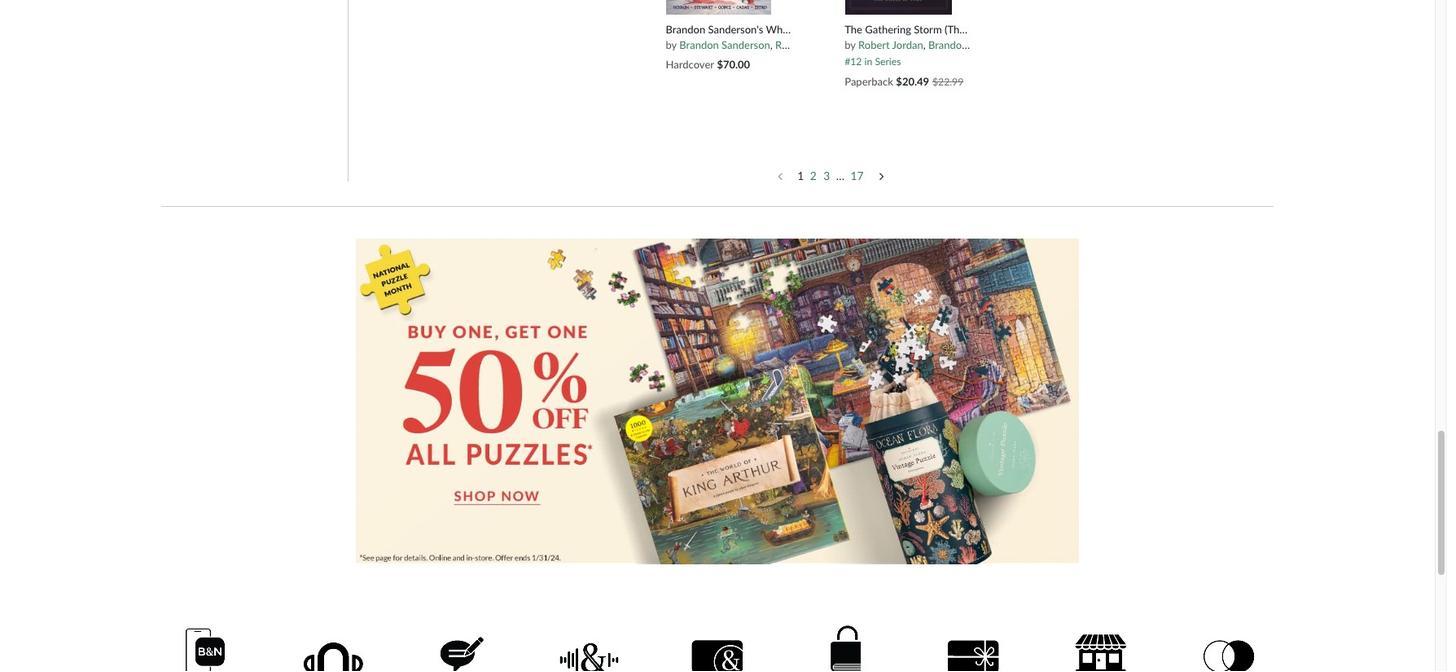 Task type: vqa. For each thing, say whether or not it's contained in the screenshot.
Books
no



Task type: describe. For each thing, give the bounding box(es) containing it.
gathering
[[865, 23, 911, 36]]

rik hoskin link
[[775, 38, 825, 51]]

the
[[845, 23, 863, 36]]

3
[[824, 168, 830, 182]]

rik
[[775, 38, 790, 51]]

white
[[766, 23, 795, 36]]

$22.99
[[933, 75, 964, 88]]

by inside the gathering storm (the wheel… by robert jordan , brandon sanderson #12 in series paperback $20.49 $22.99
[[845, 38, 856, 51]]

3 link
[[820, 168, 834, 183]]

storm
[[914, 23, 942, 36]]

robert jordan link
[[859, 38, 923, 51]]

17 link
[[847, 168, 867, 183]]

, inside the gathering storm (the wheel… by robert jordan , brandon sanderson #12 in series paperback $20.49 $22.99
[[923, 38, 926, 51]]

sanderson's
[[708, 23, 764, 36]]

robert
[[859, 38, 890, 51]]

…
[[836, 168, 845, 182]]

2 brandon sanderson link from the left
[[928, 38, 1019, 51]]

2
[[810, 168, 817, 182]]

title: brandon sanderson's white sand omnibus, author: brandon sanderson image
[[666, 0, 772, 15]]

brandon up hardcover
[[666, 23, 705, 36]]

wheel…
[[968, 23, 1006, 36]]

1 brandon sanderson link from the left
[[680, 38, 770, 51]]

sand…
[[798, 23, 828, 36]]

hardcover $70.00
[[666, 58, 750, 71]]

paperback
[[845, 75, 894, 88]]

$20.49
[[896, 75, 929, 88]]

the gathering storm (the wheel… by robert jordan , brandon sanderson #12 in series paperback $20.49 $22.99
[[845, 23, 1019, 88]]

sanderson inside the gathering storm (the wheel… by robert jordan , brandon sanderson #12 in series paperback $20.49 $22.99
[[971, 38, 1019, 51]]



Task type: locate. For each thing, give the bounding box(es) containing it.
(the
[[945, 23, 965, 36]]

sanderson down brandon sanderson's white sand… link
[[722, 38, 770, 51]]

1 horizontal spatial ,
[[892, 38, 897, 51]]

advertisement element
[[356, 238, 1079, 564]]

brandon
[[666, 23, 705, 36], [680, 38, 719, 51], [928, 38, 968, 51]]

jordan
[[892, 38, 923, 51]]

title: the gathering storm (the wheel of time series #12), author: robert jordan image
[[844, 0, 953, 15]]

1 horizontal spatial sanderson
[[971, 38, 1019, 51]]

by brandon sanderson , rik hoskin
[[666, 38, 825, 51]]

, down gathering
[[892, 38, 897, 51]]

1 horizontal spatial brandon sanderson link
[[928, 38, 1019, 51]]

1 2 3 … 17
[[798, 168, 864, 182]]

brandon down (the
[[928, 38, 968, 51]]

old price was $22.99 element
[[933, 75, 964, 88]]

#12 in series link
[[845, 51, 901, 67]]

brandon sanderson's white sand…
[[666, 23, 828, 36]]

by down the
[[845, 38, 856, 51]]

3 , from the left
[[923, 38, 926, 51]]

$70.00
[[717, 58, 750, 71]]

sanderson down wheel…
[[971, 38, 1019, 51]]

2 by from the left
[[845, 38, 856, 51]]

1 , from the left
[[770, 38, 773, 51]]

,
[[770, 38, 773, 51], [892, 38, 897, 51], [923, 38, 926, 51]]

0 horizontal spatial brandon sanderson link
[[680, 38, 770, 51]]

the gathering storm (the wheel… link
[[845, 23, 1006, 36]]

hoskin
[[793, 38, 825, 51]]

2 horizontal spatial ,
[[923, 38, 926, 51]]

1
[[798, 168, 804, 182]]

by
[[666, 38, 677, 51], [845, 38, 856, 51]]

0 horizontal spatial sanderson
[[722, 38, 770, 51]]

brandon sanderson link
[[680, 38, 770, 51], [928, 38, 1019, 51]]

2 , from the left
[[892, 38, 897, 51]]

hardcover
[[666, 58, 714, 71]]

navigation containing 1
[[766, 160, 896, 190]]

17
[[851, 168, 864, 182]]

sanderson
[[722, 38, 770, 51], [971, 38, 1019, 51]]

navigation
[[766, 160, 896, 190]]

brandon sanderson's white sand… link
[[666, 23, 828, 36]]

#12
[[845, 55, 862, 67]]

1 sanderson from the left
[[722, 38, 770, 51]]

brandon inside the gathering storm (the wheel… by robert jordan , brandon sanderson #12 in series paperback $20.49 $22.99
[[928, 38, 968, 51]]

1 by from the left
[[666, 38, 677, 51]]

in
[[865, 55, 873, 67]]

1 horizontal spatial by
[[845, 38, 856, 51]]

0 horizontal spatial by
[[666, 38, 677, 51]]

by up hardcover
[[666, 38, 677, 51]]

2 sanderson from the left
[[971, 38, 1019, 51]]

brandon sanderson link down sanderson's
[[680, 38, 770, 51]]

brandon up hardcover $70.00
[[680, 38, 719, 51]]

, left the rik on the top of the page
[[770, 38, 773, 51]]

2 link
[[807, 168, 820, 183]]

brandon sanderson link down wheel…
[[928, 38, 1019, 51]]

, down the gathering storm (the wheel… 'link'
[[923, 38, 926, 51]]

series
[[875, 55, 901, 67]]

0 horizontal spatial ,
[[770, 38, 773, 51]]



